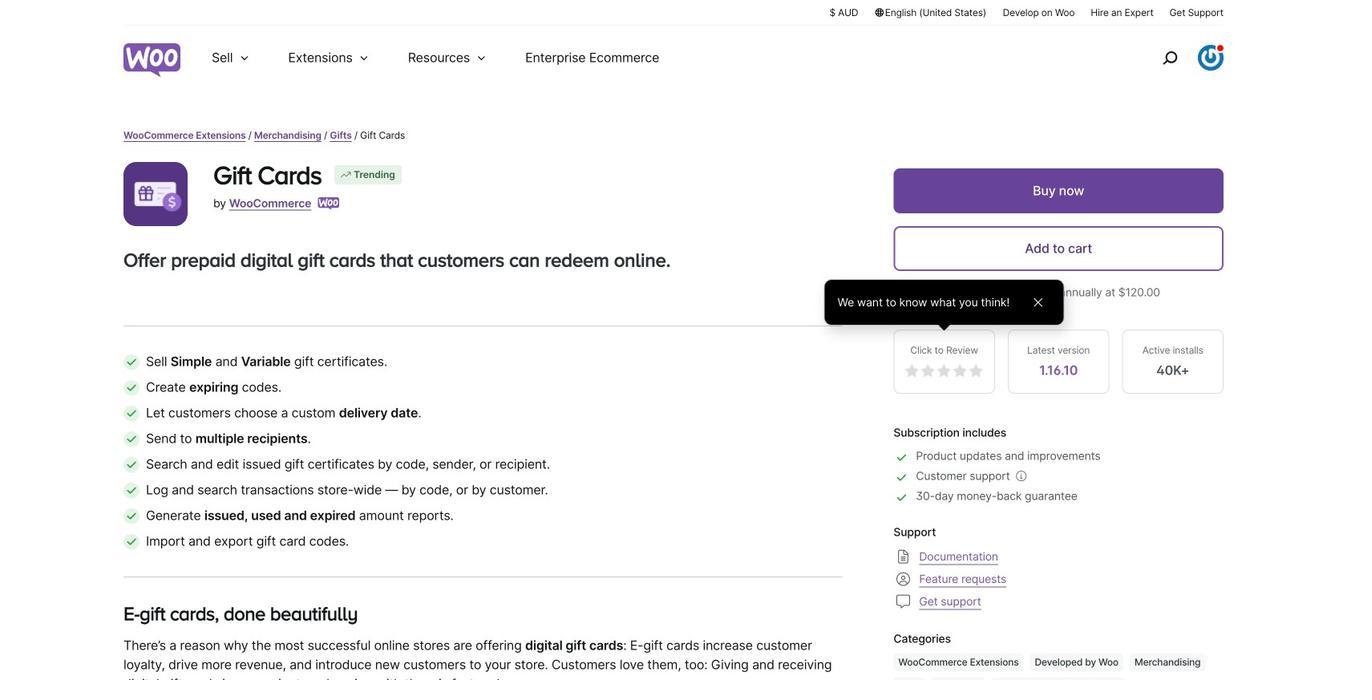 Task type: describe. For each thing, give the bounding box(es) containing it.
product icon image
[[123, 162, 188, 226]]

open account menu image
[[1198, 45, 1224, 71]]

rate product 2 stars image
[[921, 364, 936, 378]]

circle user image
[[894, 569, 913, 589]]

file lines image
[[894, 547, 913, 566]]

arrow trend up image
[[339, 168, 352, 181]]

rate product 3 stars image
[[937, 364, 952, 378]]

breadcrumb element
[[123, 128, 1224, 143]]



Task type: vqa. For each thing, say whether or not it's contained in the screenshot.
Rate product 4 stars ICON on the bottom right of the page
yes



Task type: locate. For each thing, give the bounding box(es) containing it.
rate product 1 star image
[[905, 364, 920, 378]]

rate product 5 stars image
[[969, 364, 984, 378]]

close tooltip image
[[1029, 293, 1048, 312]]

service navigation menu element
[[1128, 32, 1224, 84]]

rate product 4 stars image
[[953, 364, 968, 378]]

developed by woocommerce image
[[318, 197, 340, 210]]

message image
[[894, 592, 913, 611]]

search image
[[1157, 45, 1183, 71]]



